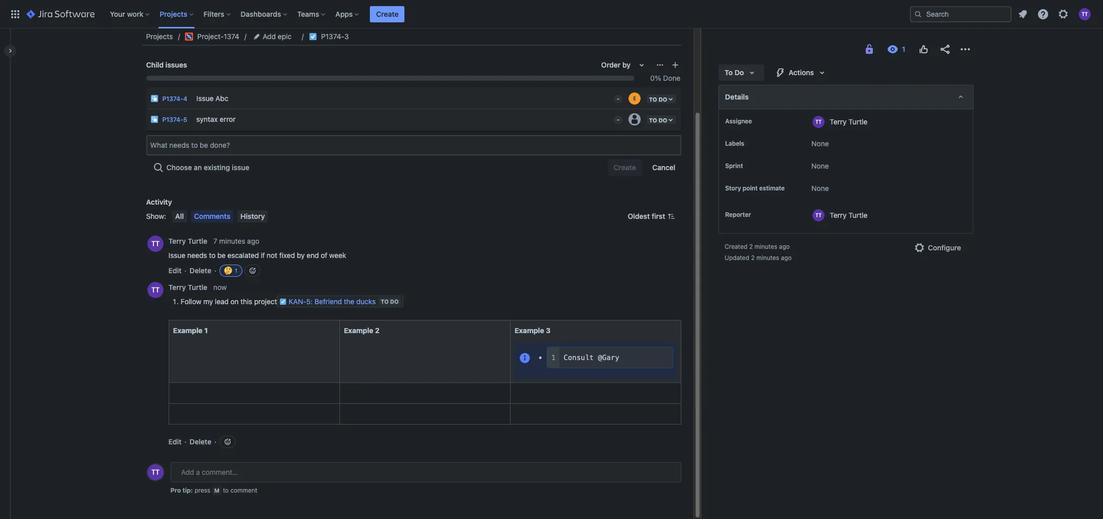 Task type: vqa. For each thing, say whether or not it's contained in the screenshot.
nacho prod to the bottom
no



Task type: describe. For each thing, give the bounding box(es) containing it.
0
[[650, 74, 655, 82]]

lead
[[215, 297, 229, 306]]

story point estimate
[[725, 184, 785, 192]]

0 horizontal spatial to
[[209, 251, 216, 260]]

1 vertical spatial 2
[[751, 254, 755, 262]]

my
[[203, 297, 213, 306]]

an
[[194, 163, 202, 172]]

example 1
[[173, 326, 210, 335]]

example 2
[[344, 326, 380, 335]]

minutes right 7
[[219, 237, 245, 246]]

1 inside button
[[234, 267, 238, 274]]

details element
[[719, 85, 973, 109]]

issue needs to be escalated if not fixed by end of week
[[168, 251, 346, 260]]

your profile and settings image
[[1079, 8, 1091, 20]]

0 horizontal spatial 1
[[204, 326, 208, 335]]

2 for example 2
[[375, 326, 380, 335]]

p1374- for 4
[[162, 95, 183, 103]]

comments button
[[191, 210, 233, 223]]

- button for error
[[610, 109, 624, 126]]

choose an existing issue
[[166, 163, 249, 172]]

copy link to comment image
[[229, 283, 237, 291]]

assignee pin to top. only you can see pinned fields. image
[[754, 117, 762, 126]]

p1374-5
[[162, 116, 187, 123]]

of
[[321, 251, 327, 260]]

add for add a description...
[[146, 24, 159, 33]]

error
[[220, 115, 236, 123]]

actions
[[789, 68, 814, 77]]

appswitcher icon image
[[9, 8, 21, 20]]

sprint
[[725, 162, 743, 170]]

p1374-4 link
[[162, 95, 187, 103]]

all button
[[172, 210, 187, 223]]

choose an existing issue button
[[146, 160, 255, 176]]

create
[[376, 9, 399, 18]]

done
[[663, 74, 681, 82]]

updated
[[725, 254, 749, 262]]

not
[[267, 251, 277, 260]]

vote options: no one has voted for this issue yet. image
[[917, 43, 930, 55]]

your work
[[110, 9, 143, 18]]

project-1374
[[197, 32, 239, 41]]

%
[[655, 74, 661, 82]]

actions image
[[959, 43, 971, 55]]

by inside dropdown button
[[623, 60, 631, 69]]

project 1374 image
[[185, 33, 193, 41]]

profile image of terry turtle image
[[147, 464, 163, 481]]

primary element
[[6, 0, 910, 28]]

press
[[195, 487, 210, 494]]

2 for created 2 minutes ago updated 2 minutes ago
[[749, 243, 753, 251]]

to do inside dropdown button
[[725, 68, 744, 77]]

show:
[[146, 212, 166, 221]]

project
[[254, 297, 277, 306]]

issue actions image
[[656, 61, 664, 69]]

ducks
[[356, 297, 376, 306]]

week
[[329, 251, 346, 260]]

- for syntax error
[[617, 116, 620, 123]]

issue type: subtask image for syntax error
[[150, 115, 158, 123]]

edit for now
[[168, 437, 182, 446]]

5
[[183, 116, 187, 123]]

if
[[261, 251, 265, 260]]

p1374- for 3
[[321, 32, 344, 41]]

newest first image
[[667, 212, 675, 221]]

dashboards
[[241, 9, 281, 18]]

menu bar containing all
[[170, 210, 270, 223]]

example 3
[[515, 326, 551, 335]]

follow my lead on this project
[[181, 297, 277, 306]]

none for story point estimate
[[812, 184, 829, 193]]

edit for 7 minutes ago
[[168, 266, 182, 275]]

1 button
[[220, 265, 242, 277]]

1 horizontal spatial to
[[223, 487, 229, 494]]

story
[[725, 184, 741, 192]]

order
[[601, 60, 621, 69]]

0 horizontal spatial do
[[390, 298, 399, 305]]

share image
[[939, 43, 951, 55]]

1 vertical spatial add reaction image
[[224, 438, 232, 446]]

issue abc
[[196, 94, 228, 102]]

help image
[[1037, 8, 1049, 20]]

m
[[214, 487, 219, 494]]

assignee: eloisefrancis23 image
[[629, 92, 641, 105]]

teams button
[[294, 6, 329, 22]]

your
[[110, 9, 125, 18]]

configure link
[[908, 240, 967, 256]]

point
[[743, 184, 758, 192]]

create button
[[370, 6, 405, 22]]

1374
[[224, 32, 239, 41]]

issue for issue abc
[[196, 94, 214, 102]]

:thinking: image
[[224, 267, 232, 275]]

issue
[[232, 163, 249, 172]]

none for labels
[[812, 139, 829, 148]]

1 vertical spatial by
[[297, 251, 305, 260]]

child
[[146, 60, 164, 69]]

edit button for now
[[168, 437, 182, 447]]

your work button
[[107, 6, 154, 22]]

consult @gary
[[564, 354, 619, 362]]

cancel
[[652, 163, 675, 172]]

7
[[213, 237, 217, 246]]

projects link
[[146, 30, 173, 43]]

add epic button
[[252, 30, 295, 43]]

order by button
[[595, 57, 654, 73]]

tip:
[[183, 487, 193, 494]]

oldest first button
[[622, 210, 682, 223]]

details
[[725, 92, 749, 101]]

:thinking: image
[[224, 267, 232, 275]]

activity
[[146, 198, 172, 206]]

7 minutes ago
[[213, 237, 259, 246]]

follow
[[181, 297, 201, 306]]

to inside dropdown button
[[725, 68, 733, 77]]

oldest
[[628, 212, 650, 221]]

created
[[725, 243, 748, 251]]

reporter
[[725, 211, 751, 219]]

ago right created
[[779, 243, 790, 251]]

panel info image
[[519, 352, 531, 364]]

Search field
[[910, 6, 1012, 22]]

projects for projects popup button
[[160, 9, 187, 18]]

kan-5: befriend the ducks
[[289, 297, 376, 306]]

issue for issue needs to be escalated if not fixed by end of week
[[168, 251, 185, 260]]

the
[[344, 297, 354, 306]]

dashboards button
[[238, 6, 291, 22]]

3 for p1374-3
[[344, 32, 349, 41]]

task image
[[309, 33, 317, 41]]

ago up issue needs to be escalated if not fixed by end of week
[[247, 237, 259, 246]]

apps
[[335, 9, 353, 18]]

- button for abc
[[610, 88, 624, 105]]

p1374-5 link
[[162, 116, 187, 123]]

all
[[175, 212, 184, 221]]

delete button for 7 minutes ago
[[190, 266, 211, 276]]

now
[[213, 283, 227, 292]]



Task type: locate. For each thing, give the bounding box(es) containing it.
do
[[735, 68, 744, 77], [390, 298, 399, 305]]

to do button
[[719, 65, 764, 81]]

1 - from the top
[[617, 95, 620, 103]]

0 horizontal spatial add reaction image
[[224, 438, 232, 446]]

apps button
[[332, 6, 363, 22]]

delete button down needs
[[190, 266, 211, 276]]

3 none from the top
[[812, 184, 829, 193]]

estimate
[[759, 184, 785, 192]]

Child issues field
[[147, 136, 681, 154]]

issue type: subtask image left p1374-4 link
[[150, 95, 158, 103]]

1 example from the left
[[173, 326, 203, 335]]

escalated
[[227, 251, 259, 260]]

1 vertical spatial to
[[223, 487, 229, 494]]

2 - from the top
[[617, 116, 620, 123]]

to up details
[[725, 68, 733, 77]]

jira software image
[[26, 8, 95, 20], [26, 8, 95, 20]]

add reaction image up pro tip: press m to comment
[[224, 438, 232, 446]]

2 right created
[[749, 243, 753, 251]]

pro tip: press m to comment
[[170, 487, 257, 494]]

1 delete button from the top
[[190, 266, 211, 276]]

edit up pro
[[168, 437, 182, 446]]

delete up the press
[[190, 437, 211, 446]]

1 horizontal spatial by
[[623, 60, 631, 69]]

0 vertical spatial 2
[[749, 243, 753, 251]]

add epic
[[263, 32, 292, 41]]

description...
[[167, 24, 210, 33]]

1 horizontal spatial issue
[[196, 94, 214, 102]]

3 for example 3
[[546, 326, 551, 335]]

assignee
[[725, 117, 752, 125]]

2 delete from the top
[[190, 437, 211, 446]]

0 horizontal spatial to
[[381, 298, 389, 305]]

banner containing your work
[[0, 0, 1103, 28]]

Add a comment… field
[[170, 462, 682, 483]]

0 vertical spatial projects
[[160, 9, 187, 18]]

unassigned image
[[629, 113, 641, 126]]

1 vertical spatial p1374-
[[162, 95, 183, 103]]

add a description...
[[146, 24, 210, 33]]

to right ducks
[[381, 298, 389, 305]]

projects down projects popup button
[[146, 32, 173, 41]]

befriend
[[315, 297, 342, 306]]

2 horizontal spatial example
[[515, 326, 544, 335]]

filters button
[[201, 6, 235, 22]]

syntax error
[[196, 115, 236, 123]]

1 vertical spatial issue
[[168, 251, 185, 260]]

reporter pin to top. only you can see pinned fields. image
[[753, 211, 761, 219]]

edit up follow
[[168, 266, 182, 275]]

issue type: subtask image left p1374-5 at the left of the page
[[150, 115, 158, 123]]

2 down ducks
[[375, 326, 380, 335]]

3 example from the left
[[515, 326, 544, 335]]

- for issue abc
[[617, 95, 620, 103]]

minutes right created
[[755, 243, 777, 251]]

example for example 1
[[173, 326, 203, 335]]

2 edit from the top
[[168, 437, 182, 446]]

p1374- down p1374-4 link
[[162, 116, 183, 123]]

0 vertical spatial to
[[725, 68, 733, 77]]

0 % done
[[650, 74, 681, 82]]

labels pin to top. only you can see pinned fields. image
[[747, 140, 755, 148]]

delete button up the press
[[190, 437, 211, 447]]

2 right updated on the right
[[751, 254, 755, 262]]

5:
[[306, 297, 313, 306]]

1 horizontal spatial to
[[725, 68, 733, 77]]

by right order
[[623, 60, 631, 69]]

to right m
[[223, 487, 229, 494]]

issue left needs
[[168, 251, 185, 260]]

1 horizontal spatial example
[[344, 326, 373, 335]]

2 vertical spatial none
[[812, 184, 829, 193]]

p1374- left copy link to issue image
[[321, 32, 344, 41]]

projects up add a description...
[[160, 9, 187, 18]]

0 vertical spatial issue type: subtask image
[[150, 95, 158, 103]]

epic
[[278, 32, 292, 41]]

0 vertical spatial edit
[[168, 266, 182, 275]]

- button left unassigned icon
[[610, 109, 624, 126]]

issue abc link
[[192, 88, 610, 109]]

- button
[[610, 88, 624, 105], [610, 109, 624, 126]]

1 vertical spatial 1
[[204, 326, 208, 335]]

1 vertical spatial none
[[812, 162, 829, 170]]

1 down the 'my'
[[204, 326, 208, 335]]

project-
[[197, 32, 224, 41]]

2 vertical spatial p1374-
[[162, 116, 183, 123]]

- left assignee: eloisefrancis23 icon
[[617, 95, 620, 103]]

child issues
[[146, 60, 187, 69]]

fixed
[[279, 251, 295, 260]]

configure
[[928, 243, 961, 252]]

1 vertical spatial -
[[617, 116, 620, 123]]

1 vertical spatial to do
[[381, 298, 399, 305]]

issue
[[196, 94, 214, 102], [168, 251, 185, 260]]

turtle
[[849, 117, 868, 126], [849, 211, 868, 219], [188, 237, 207, 246], [188, 283, 207, 292]]

issues
[[165, 60, 187, 69]]

2 vertical spatial 2
[[375, 326, 380, 335]]

1 vertical spatial projects
[[146, 32, 173, 41]]

by left the end at the top of the page
[[297, 251, 305, 260]]

comments
[[194, 212, 230, 221]]

edit button for 7 minutes ago
[[168, 266, 182, 276]]

p1374-
[[321, 32, 344, 41], [162, 95, 183, 103], [162, 116, 183, 123]]

oldest first
[[628, 212, 665, 221]]

0 horizontal spatial issue
[[168, 251, 185, 260]]

1 vertical spatial delete
[[190, 437, 211, 446]]

1 right :thinking: icon
[[234, 267, 238, 274]]

@gary
[[598, 354, 619, 362]]

1 issue type: subtask image from the top
[[150, 95, 158, 103]]

none for sprint
[[812, 162, 829, 170]]

2 example from the left
[[344, 326, 373, 335]]

0 vertical spatial edit button
[[168, 266, 182, 276]]

delete
[[190, 266, 211, 275], [190, 437, 211, 446]]

do inside to do dropdown button
[[735, 68, 744, 77]]

4
[[183, 95, 187, 103]]

1 vertical spatial issue type: subtask image
[[150, 115, 158, 123]]

order by
[[601, 60, 631, 69]]

syntax error link
[[192, 109, 610, 130]]

edit button up pro
[[168, 437, 182, 447]]

1 vertical spatial to
[[381, 298, 389, 305]]

p1374-4
[[162, 95, 187, 103]]

2
[[749, 243, 753, 251], [751, 254, 755, 262], [375, 326, 380, 335]]

issue left the abc
[[196, 94, 214, 102]]

p1374- inside 'p1374-3' link
[[321, 32, 344, 41]]

ago right updated on the right
[[781, 254, 792, 262]]

p1374-3 link
[[321, 30, 349, 43]]

add left a on the left of the page
[[146, 24, 159, 33]]

0 vertical spatial issue
[[196, 94, 214, 102]]

delete down needs
[[190, 266, 211, 275]]

example for example 2
[[344, 326, 373, 335]]

copy link to issue image
[[347, 32, 355, 40]]

created 2 minutes ago updated 2 minutes ago
[[725, 243, 792, 262]]

0 vertical spatial to
[[209, 251, 216, 260]]

to
[[209, 251, 216, 260], [223, 487, 229, 494]]

0 vertical spatial - button
[[610, 88, 624, 105]]

0 vertical spatial 1
[[234, 267, 238, 274]]

0 horizontal spatial example
[[173, 326, 203, 335]]

1 vertical spatial edit button
[[168, 437, 182, 447]]

delete for now
[[190, 437, 211, 446]]

add
[[146, 24, 159, 33], [263, 32, 276, 41]]

to do right ducks
[[381, 298, 399, 305]]

example for example 3
[[515, 326, 544, 335]]

p1374- for 5
[[162, 116, 183, 123]]

1 vertical spatial delete button
[[190, 437, 211, 447]]

a
[[161, 24, 165, 33]]

issue type: subtask image for issue abc
[[150, 95, 158, 103]]

- left unassigned icon
[[617, 116, 620, 123]]

comment
[[230, 487, 257, 494]]

1 - button from the top
[[610, 88, 624, 105]]

projects inside projects popup button
[[160, 9, 187, 18]]

add reaction image down issue needs to be escalated if not fixed by end of week
[[249, 267, 257, 275]]

add reaction image
[[249, 267, 257, 275], [224, 438, 232, 446]]

1 edit from the top
[[168, 266, 182, 275]]

to left be
[[209, 251, 216, 260]]

history button
[[238, 210, 268, 223]]

search image
[[914, 10, 922, 18]]

0 vertical spatial by
[[623, 60, 631, 69]]

menu bar
[[170, 210, 270, 223]]

project-1374 link
[[185, 30, 239, 43]]

0 vertical spatial add reaction image
[[249, 267, 257, 275]]

0 horizontal spatial by
[[297, 251, 305, 260]]

this
[[241, 297, 252, 306]]

banner
[[0, 0, 1103, 28]]

- button left assignee: eloisefrancis23 icon
[[610, 88, 624, 105]]

ago
[[247, 237, 259, 246], [779, 243, 790, 251], [781, 254, 792, 262]]

2 edit button from the top
[[168, 437, 182, 447]]

settings image
[[1057, 8, 1070, 20]]

example down ducks
[[344, 326, 373, 335]]

create child image
[[671, 61, 679, 69]]

1 vertical spatial - button
[[610, 109, 624, 126]]

sidebar navigation image
[[0, 41, 22, 61]]

projects
[[160, 9, 187, 18], [146, 32, 173, 41]]

1
[[234, 267, 238, 274], [204, 326, 208, 335]]

minutes
[[219, 237, 245, 246], [755, 243, 777, 251], [757, 254, 779, 262]]

1 vertical spatial edit
[[168, 437, 182, 446]]

-
[[617, 95, 620, 103], [617, 116, 620, 123]]

existing
[[204, 163, 230, 172]]

to do up details
[[725, 68, 744, 77]]

add inside popup button
[[263, 32, 276, 41]]

do right ducks
[[390, 298, 399, 305]]

1 horizontal spatial to do
[[725, 68, 744, 77]]

2 none from the top
[[812, 162, 829, 170]]

edit button up follow
[[168, 266, 182, 276]]

1 vertical spatial do
[[390, 298, 399, 305]]

1 horizontal spatial add
[[263, 32, 276, 41]]

2 delete button from the top
[[190, 437, 211, 447]]

projects button
[[157, 6, 197, 22]]

do up details
[[735, 68, 744, 77]]

issue type: subtask image
[[150, 95, 158, 103], [150, 115, 158, 123]]

1 horizontal spatial 1
[[234, 267, 238, 274]]

example down follow
[[173, 326, 203, 335]]

needs
[[187, 251, 207, 260]]

add left epic
[[263, 32, 276, 41]]

0 vertical spatial to do
[[725, 68, 744, 77]]

1 horizontal spatial add reaction image
[[249, 267, 257, 275]]

1 none from the top
[[812, 139, 829, 148]]

0 vertical spatial delete
[[190, 266, 211, 275]]

0 horizontal spatial add
[[146, 24, 159, 33]]

0 horizontal spatial to do
[[381, 298, 399, 305]]

p1374-3
[[321, 32, 349, 41]]

filters
[[204, 9, 224, 18]]

projects for projects link
[[146, 32, 173, 41]]

0 vertical spatial -
[[617, 95, 620, 103]]

0 vertical spatial p1374-
[[321, 32, 344, 41]]

cancel button
[[646, 160, 682, 176]]

0 vertical spatial none
[[812, 139, 829, 148]]

on
[[230, 297, 239, 306]]

1 vertical spatial 3
[[546, 326, 551, 335]]

delete for 7 minutes ago
[[190, 266, 211, 275]]

0 vertical spatial delete button
[[190, 266, 211, 276]]

p1374- up "p1374-5" link
[[162, 95, 183, 103]]

add for add epic
[[263, 32, 276, 41]]

1 horizontal spatial 3
[[546, 326, 551, 335]]

example up panel info image
[[515, 326, 544, 335]]

end
[[307, 251, 319, 260]]

0 vertical spatial 3
[[344, 32, 349, 41]]

0 horizontal spatial 3
[[344, 32, 349, 41]]

by
[[623, 60, 631, 69], [297, 251, 305, 260]]

1 horizontal spatial do
[[735, 68, 744, 77]]

example
[[173, 326, 203, 335], [344, 326, 373, 335], [515, 326, 544, 335]]

2 - button from the top
[[610, 109, 624, 126]]

minutes right updated on the right
[[757, 254, 779, 262]]

1 edit button from the top
[[168, 266, 182, 276]]

notifications image
[[1017, 8, 1029, 20]]

work
[[127, 9, 143, 18]]

1 delete from the top
[[190, 266, 211, 275]]

0 vertical spatial do
[[735, 68, 744, 77]]

first
[[652, 212, 665, 221]]

terry turtle
[[830, 117, 868, 126], [830, 211, 868, 219], [168, 237, 207, 246], [168, 283, 207, 292]]

delete button for now
[[190, 437, 211, 447]]

2 issue type: subtask image from the top
[[150, 115, 158, 123]]



